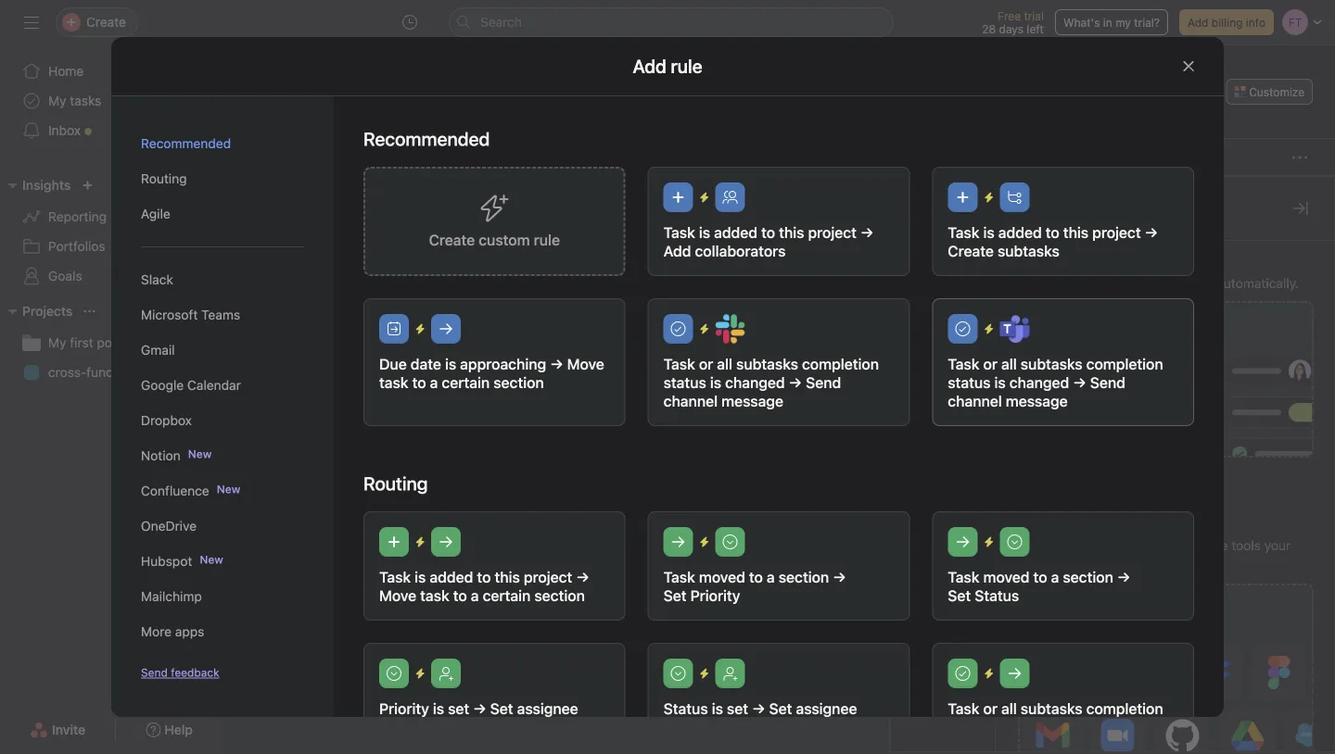 Task type: vqa. For each thing, say whether or not it's contained in the screenshot.
the middle the Type an option name field
no



Task type: locate. For each thing, give the bounding box(es) containing it.
2 horizontal spatial move
[[1090, 719, 1127, 737]]

this inside task is added to this project → add collaborators
[[779, 224, 804, 242]]

task moved to a section → set status
[[948, 569, 1131, 605]]

2 vertical spatial add task
[[355, 486, 409, 502]]

2 vertical spatial certain section
[[960, 738, 1062, 755]]

notion new
[[141, 448, 212, 464]]

priority inside button
[[379, 700, 429, 718]]

1 horizontal spatial move
[[567, 356, 604, 373]]

set assignee inside 'button'
[[769, 700, 857, 718]]

insights element
[[0, 169, 223, 295]]

routing up agile
[[141, 171, 187, 186]]

1 horizontal spatial channel message
[[948, 393, 1068, 410]]

–
[[334, 314, 340, 327], [329, 437, 336, 450]]

today
[[295, 437, 326, 450]]

my left tasks
[[48, 93, 66, 108]]

1 vertical spatial add task
[[637, 364, 691, 379]]

add down create subtasks
[[1018, 276, 1042, 291]]

1 vertical spatial rules
[[929, 355, 957, 368]]

changed for recommended
[[1009, 374, 1069, 392]]

1 vertical spatial add task button
[[527, 355, 786, 388]]

my inside my tasks link
[[48, 93, 66, 108]]

oct left "25"
[[339, 437, 358, 450]]

add rule
[[1148, 322, 1206, 340]]

2 horizontal spatial added
[[998, 224, 1042, 242]]

1 horizontal spatial task or all subtasks completion status is changed → send channel message
[[948, 356, 1163, 410]]

1 horizontal spatial share
[[1172, 85, 1202, 98]]

0 horizontal spatial customize
[[1018, 197, 1107, 219]]

0 horizontal spatial rules
[[929, 355, 957, 368]]

moved inside task moved to a section → set status
[[983, 569, 1030, 586]]

task for task moved to a section → set priority button
[[664, 569, 695, 586]]

2 channel message from the left
[[948, 393, 1068, 410]]

0 vertical spatial with
[[653, 251, 678, 266]]

at
[[332, 405, 343, 418]]

this for create subtasks
[[1063, 224, 1089, 242]]

home
[[48, 64, 84, 79]]

google calendar button
[[141, 368, 304, 403]]

timeline
[[603, 251, 650, 266]]

get
[[1098, 276, 1117, 291]]

new inside the hubspot new
[[200, 554, 223, 566]]

certain section inside "task is added to this project → move task to a certain section"
[[483, 587, 585, 605]]

0 vertical spatial new
[[188, 448, 212, 461]]

moved up set priority
[[699, 569, 745, 586]]

my inside my first portfolio link
[[48, 335, 66, 350]]

0 horizontal spatial share
[[565, 251, 599, 266]]

added inside "task is added to this project → move task to a certain section"
[[430, 569, 473, 586]]

2 horizontal spatial section
[[1151, 200, 1202, 217]]

None text field
[[300, 62, 549, 95]]

google
[[141, 378, 184, 393]]

slack image
[[715, 314, 745, 344]]

→ inside 'button'
[[752, 700, 765, 718]]

2 vertical spatial new
[[200, 554, 223, 566]]

set assignee inside button
[[490, 700, 578, 718]]

0 horizontal spatial 1
[[706, 314, 712, 327]]

moved up set status
[[983, 569, 1030, 586]]

share down the close this dialog icon
[[1172, 85, 1202, 98]]

move inside task or all subtasks completion status is changed → move task to a certain section
[[1090, 719, 1127, 737]]

this inside "task is added to this project → move task to a certain section"
[[495, 569, 520, 586]]

1 horizontal spatial customize
[[1249, 85, 1305, 98]]

add down 26
[[637, 364, 661, 379]]

0 horizontal spatial moved
[[699, 569, 745, 586]]

share right dependencies image
[[565, 251, 599, 266]]

your right get
[[1121, 276, 1147, 291]]

slack button
[[141, 262, 304, 298]]

2 1 from the left
[[735, 314, 740, 327]]

new for hubspot
[[200, 554, 223, 566]]

moved inside task moved to a section → set priority
[[699, 569, 745, 586]]

task
[[947, 253, 973, 268], [665, 364, 691, 379], [379, 374, 408, 392], [383, 486, 409, 502], [420, 587, 449, 605], [1131, 719, 1160, 737]]

1 left slack icon
[[706, 314, 712, 327]]

0 horizontal spatial routing
[[141, 171, 187, 186]]

1 task or all subtasks completion status is changed → send channel message button from the left
[[648, 299, 910, 426]]

move inside "task is added to this project → move task to a certain section"
[[379, 587, 416, 605]]

task is added to this project → move task to a certain section button
[[363, 512, 626, 621]]

2 set assignee from the left
[[769, 700, 857, 718]]

0 vertical spatial move
[[567, 356, 604, 373]]

1 vertical spatial the
[[1083, 559, 1102, 574]]

task or all subtasks completion status is changed → move task to a certain section button
[[932, 643, 1194, 755]]

the down the integrated
[[1083, 559, 1102, 574]]

1 down teammates
[[735, 314, 740, 327]]

risk
[[346, 405, 365, 418]]

0 horizontal spatial your
[[1121, 276, 1147, 291]]

all for routing
[[1001, 700, 1017, 718]]

share for share
[[1172, 85, 1202, 98]]

project
[[808, 224, 857, 242], [1092, 224, 1141, 242], [317, 251, 359, 266], [149, 365, 191, 380], [524, 569, 572, 586]]

subtasks inside task or all subtasks completion status is changed → move task to a certain section
[[1021, 700, 1083, 718]]

draft project brief
[[283, 251, 390, 266]]

channel message for slack icon
[[664, 393, 783, 410]]

oct for oct 26
[[621, 314, 640, 327]]

added inside task is added to this project → create subtasks
[[998, 224, 1042, 242]]

channel message down microsoft teams icon
[[948, 393, 1068, 410]]

1 horizontal spatial 1
[[735, 314, 740, 327]]

certain section
[[442, 374, 544, 392], [483, 587, 585, 605], [960, 738, 1062, 755]]

or inside task or all subtasks completion status is changed → move task to a certain section
[[983, 700, 998, 718]]

0 vertical spatial certain section
[[442, 374, 544, 392]]

global element
[[0, 45, 223, 157]]

new up confluence new
[[188, 448, 212, 461]]

rules down add task image on the right of page
[[1018, 248, 1056, 266]]

is inside "due date is approaching → move task to a certain section"
[[445, 356, 456, 373]]

inbox
[[48, 123, 81, 138]]

info
[[1246, 16, 1266, 29]]

1 vertical spatial customize
[[1018, 197, 1107, 219]]

task or all subtasks completion status is changed → send channel message
[[664, 356, 879, 410], [948, 356, 1163, 410]]

0 horizontal spatial add task button
[[245, 477, 504, 511]]

oct left 20
[[295, 314, 314, 327]]

project inside task is added to this project → add collaborators
[[808, 224, 857, 242]]

task or all subtasks completion status is changed → send channel message for microsoft teams icon
[[948, 356, 1163, 410]]

add task button
[[820, 244, 1057, 277], [527, 355, 786, 388], [245, 477, 504, 511]]

gmail button
[[141, 333, 304, 368]]

0 horizontal spatial set assignee
[[490, 700, 578, 718]]

completion
[[802, 356, 879, 373], [1086, 356, 1163, 373], [1086, 700, 1163, 718]]

task inside task is added to this project → add collaborators
[[664, 224, 695, 242]]

share inside button
[[1172, 85, 1202, 98]]

0 horizontal spatial task or all subtasks completion status is changed → send channel message
[[664, 356, 879, 410]]

set assignee for priority is set → set assignee
[[490, 700, 578, 718]]

0 vertical spatial routing
[[141, 171, 187, 186]]

set inside 'button'
[[727, 700, 748, 718]]

apps
[[1018, 510, 1054, 528]]

approaching
[[460, 356, 546, 373]]

task for 1st task or all subtasks completion status is changed → send channel message button from the right
[[948, 356, 980, 373]]

→
[[860, 224, 874, 242], [1145, 224, 1158, 242], [550, 356, 563, 373], [789, 374, 802, 392], [1073, 374, 1086, 392], [576, 569, 589, 586], [833, 569, 846, 586], [1117, 569, 1131, 586], [473, 700, 486, 718], [752, 700, 765, 718], [1073, 719, 1086, 737]]

0 horizontal spatial move
[[379, 587, 416, 605]]

my
[[1115, 16, 1131, 29]]

added for add collaborators
[[714, 224, 758, 242]]

calendar
[[187, 378, 241, 393]]

projects element
[[0, 295, 223, 391]]

– right today
[[329, 437, 336, 450]]

1 set from the left
[[448, 700, 469, 718]]

1 horizontal spatial oct
[[339, 437, 358, 450]]

what's in my trial?
[[1063, 16, 1160, 29]]

section for task moved to a section → set priority
[[779, 569, 829, 586]]

0 horizontal spatial set
[[448, 700, 469, 718]]

1 horizontal spatial priority
[[1044, 365, 1081, 378]]

project inside "task is added to this project → move task to a certain section"
[[524, 569, 572, 586]]

or for recommended
[[983, 356, 998, 373]]

trial?
[[1134, 16, 1160, 29]]

0 horizontal spatial priority
[[379, 700, 429, 718]]

the
[[1209, 538, 1228, 554], [1083, 559, 1102, 574]]

1 set assignee from the left
[[490, 700, 578, 718]]

task is added to this project → move task to a certain section
[[379, 569, 589, 605]]

1 vertical spatial new
[[217, 483, 240, 496]]

1 horizontal spatial set assignee
[[769, 700, 857, 718]]

task inside task moved to a section → set priority
[[664, 569, 695, 586]]

2 horizontal spatial add task
[[919, 253, 973, 268]]

0 vertical spatial rules
[[1018, 248, 1056, 266]]

rules down 2 fields
[[929, 355, 957, 368]]

more
[[141, 624, 172, 640]]

more apps
[[141, 624, 204, 640]]

2 horizontal spatial send
[[1090, 374, 1126, 392]]

status for routing
[[948, 719, 991, 737]]

1 vertical spatial –
[[329, 437, 336, 450]]

create custom rule
[[429, 231, 560, 249]]

all inside task or all subtasks completion status is changed → move task to a certain section
[[1001, 700, 1017, 718]]

customize up task is added to this project → create subtasks on the top of the page
[[1018, 197, 1107, 219]]

set assignee for status is set → set assignee
[[769, 700, 857, 718]]

completion for recommended
[[1086, 356, 1163, 373]]

oct left 26
[[621, 314, 640, 327]]

task inside task moved to a section → set status
[[948, 569, 980, 586]]

priority
[[1044, 365, 1081, 378], [379, 700, 429, 718]]

1 horizontal spatial your
[[1264, 538, 1291, 554]]

this inside task is added to this project → create subtasks
[[1063, 224, 1089, 242]]

new inside the notion new
[[188, 448, 212, 461]]

a inside "due date is approaching → move task to a certain section"
[[430, 374, 438, 392]]

task for task is added to this project → move task to a certain section button
[[379, 569, 411, 586]]

1 horizontal spatial add task
[[637, 364, 691, 379]]

2 my from the top
[[48, 335, 66, 350]]

date
[[411, 356, 441, 373]]

2 task or all subtasks completion status is changed → send channel message from the left
[[948, 356, 1163, 410]]

insights
[[22, 178, 71, 193]]

2 1 button from the left
[[730, 312, 770, 330]]

microsoft teams
[[141, 307, 240, 323]]

routing down "25"
[[363, 473, 428, 495]]

task inside task or all subtasks completion status is changed → move task to a certain section
[[948, 700, 980, 718]]

1 my from the top
[[48, 93, 66, 108]]

0 horizontal spatial add task
[[355, 486, 409, 502]]

my left first
[[48, 335, 66, 350]]

project inside task is added to this project → create subtasks
[[1092, 224, 1141, 242]]

0 horizontal spatial send
[[141, 667, 168, 680]]

this
[[779, 224, 804, 242], [1063, 224, 1089, 242], [495, 569, 520, 586]]

changed inside task or all subtasks completion status is changed → move task to a certain section
[[1009, 719, 1069, 737]]

section inside task moved to a section → set status
[[1063, 569, 1113, 586]]

1 vertical spatial my
[[48, 335, 66, 350]]

to inside "due date is approaching → move task to a certain section"
[[412, 374, 426, 392]]

1 horizontal spatial routing
[[363, 473, 428, 495]]

task for task moved to a section → set status button
[[948, 569, 980, 586]]

2 horizontal spatial oct
[[621, 314, 640, 327]]

build integrated workflows with the tools your team uses the most.
[[1018, 538, 1291, 574]]

integrated
[[1051, 538, 1113, 554]]

completion for routing
[[1086, 700, 1163, 718]]

1 vertical spatial certain section
[[483, 587, 585, 605]]

→ inside "due date is approaching → move task to a certain section"
[[550, 356, 563, 373]]

1 horizontal spatial set
[[727, 700, 748, 718]]

cross-functional project plan
[[48, 365, 220, 380]]

0 horizontal spatial task or all subtasks completion status is changed → send channel message button
[[648, 299, 910, 426]]

1 task or all subtasks completion status is changed → send channel message from the left
[[664, 356, 879, 410]]

0 horizontal spatial the
[[1083, 559, 1102, 574]]

added inside task is added to this project → add collaborators
[[714, 224, 758, 242]]

0 horizontal spatial channel message
[[664, 393, 783, 410]]

add up add a rule to get your work done automatically.
[[1120, 200, 1148, 217]]

new down onedrive button
[[200, 554, 223, 566]]

forms
[[927, 537, 959, 550]]

completion inside task or all subtasks completion status is changed → move task to a certain section
[[1086, 700, 1163, 718]]

1 horizontal spatial task or all subtasks completion status is changed → send channel message button
[[932, 299, 1194, 426]]

1 horizontal spatial rule
[[1180, 322, 1206, 340]]

1 horizontal spatial moved
[[983, 569, 1030, 586]]

1 vertical spatial move
[[379, 587, 416, 605]]

is inside task or all subtasks completion status is changed → move task to a certain section
[[994, 719, 1006, 737]]

0 vertical spatial my
[[48, 93, 66, 108]]

routing inside the routing button
[[141, 171, 187, 186]]

0 vertical spatial rule
[[1056, 276, 1079, 291]]

0 vertical spatial your
[[1121, 276, 1147, 291]]

0 horizontal spatial oct
[[295, 314, 314, 327]]

1 horizontal spatial added
[[714, 224, 758, 242]]

add a rule to get your work done automatically.
[[1018, 276, 1299, 291]]

0 vertical spatial add task button
[[820, 244, 1057, 277]]

1 horizontal spatial send
[[806, 374, 841, 392]]

1 vertical spatial routing
[[363, 473, 428, 495]]

days
[[999, 22, 1024, 35]]

channel message down slack icon
[[664, 393, 783, 410]]

0 horizontal spatial this
[[495, 569, 520, 586]]

the left tools
[[1209, 538, 1228, 554]]

0 horizontal spatial recommended
[[141, 136, 231, 151]]

1 horizontal spatial this
[[779, 224, 804, 242]]

oct for oct 20 –
[[295, 314, 314, 327]]

1 moved from the left
[[699, 569, 745, 586]]

1 vertical spatial priority
[[379, 700, 429, 718]]

0 vertical spatial customize
[[1249, 85, 1305, 98]]

priority for priority is set → set assignee
[[379, 700, 429, 718]]

task or all subtasks completion status is changed → move task to a certain section
[[948, 700, 1178, 755]]

new inside confluence new
[[217, 483, 240, 496]]

with right workflows
[[1180, 538, 1205, 554]]

1 vertical spatial rule
[[1180, 322, 1206, 340]]

microsoft
[[141, 307, 198, 323]]

add down "25"
[[355, 486, 380, 502]]

changed
[[725, 374, 785, 392], [1009, 374, 1069, 392], [1009, 719, 1069, 737]]

with inside build integrated workflows with the tools your team uses the most.
[[1180, 538, 1205, 554]]

cross-
[[48, 365, 86, 380]]

→ inside task or all subtasks completion status is changed → move task to a certain section
[[1073, 719, 1086, 737]]

→ inside task moved to a section → set status
[[1117, 569, 1131, 586]]

your inside build integrated workflows with the tools your team uses the most.
[[1264, 538, 1291, 554]]

status inside task or all subtasks completion status is changed → move task to a certain section
[[948, 719, 991, 737]]

0 horizontal spatial rule
[[1056, 276, 1079, 291]]

0 horizontal spatial added
[[430, 569, 473, 586]]

task inside "task is added to this project → move task to a certain section"
[[379, 569, 411, 586]]

1 horizontal spatial add task button
[[527, 355, 786, 388]]

add billing info
[[1188, 16, 1266, 29]]

1 horizontal spatial rules
[[1018, 248, 1056, 266]]

1 channel message from the left
[[664, 393, 783, 410]]

2 moved from the left
[[983, 569, 1030, 586]]

rules
[[1018, 248, 1056, 266], [929, 355, 957, 368]]

rule up high
[[1180, 322, 1206, 340]]

today – oct 25
[[295, 437, 375, 450]]

list link
[[343, 114, 380, 134]]

0 vertical spatial priority
[[1044, 365, 1081, 378]]

0 vertical spatial the
[[1209, 538, 1228, 554]]

a inside task moved to a section → set priority
[[767, 569, 775, 586]]

2 set from the left
[[727, 700, 748, 718]]

2 vertical spatial move
[[1090, 719, 1127, 737]]

or
[[699, 356, 713, 373], [983, 356, 998, 373], [983, 700, 998, 718]]

recommended inside button
[[141, 136, 231, 151]]

is inside 'button'
[[712, 700, 723, 718]]

hide sidebar image
[[24, 15, 39, 30]]

task moved to a section → set priority button
[[648, 512, 910, 621]]

workflows
[[1116, 538, 1177, 554]]

close details image
[[1293, 201, 1308, 216]]

1 vertical spatial your
[[1264, 538, 1291, 554]]

send for microsoft teams icon
[[1090, 374, 1126, 392]]

task or all subtasks completion status is changed → send channel message down microsoft teams icon
[[948, 356, 1163, 410]]

customize down the info
[[1249, 85, 1305, 98]]

task for task is added to this project → add collaborators button
[[664, 224, 695, 242]]

1 vertical spatial share
[[565, 251, 599, 266]]

1 1 from the left
[[706, 314, 712, 327]]

1 vertical spatial with
[[1180, 538, 1205, 554]]

new up onedrive button
[[217, 483, 240, 496]]

2 horizontal spatial this
[[1063, 224, 1089, 242]]

automatically.
[[1217, 276, 1299, 291]]

task or all subtasks completion status is changed → send channel message down slack icon
[[664, 356, 879, 410]]

build
[[1018, 538, 1048, 554]]

new for notion
[[188, 448, 212, 461]]

0 horizontal spatial section
[[779, 569, 829, 586]]

with right timeline
[[653, 251, 678, 266]]

1 button
[[703, 312, 730, 330], [730, 312, 770, 330]]

is inside "task is added to this project → move task to a certain section"
[[415, 569, 426, 586]]

to inside task or all subtasks completion status is changed → move task to a certain section
[[1164, 719, 1178, 737]]

new for confluence
[[217, 483, 240, 496]]

apps
[[175, 624, 204, 640]]

section inside task moved to a section → set priority
[[779, 569, 829, 586]]

subtasks for routing
[[1021, 700, 1083, 718]]

added for create subtasks
[[998, 224, 1042, 242]]

certain section inside task or all subtasks completion status is changed → move task to a certain section
[[960, 738, 1062, 755]]

1 horizontal spatial section
[[1063, 569, 1113, 586]]

set inside button
[[448, 700, 469, 718]]

task inside task is added to this project → create subtasks
[[948, 224, 980, 242]]

free trial 28 days left
[[982, 9, 1044, 35]]

rule left get
[[1056, 276, 1079, 291]]

1 horizontal spatial with
[[1180, 538, 1205, 554]]

– right 20
[[334, 314, 340, 327]]

your right tools
[[1264, 538, 1291, 554]]

a inside "task is added to this project → move task to a certain section"
[[471, 587, 479, 605]]

task for second task or all subtasks completion status is changed → send channel message button from right
[[664, 356, 695, 373]]

to inside task is added to this project → add collaborators
[[761, 224, 775, 242]]

0 vertical spatial share
[[1172, 85, 1202, 98]]

subtasks
[[736, 356, 798, 373], [1021, 356, 1083, 373], [1021, 700, 1083, 718]]

work
[[1151, 276, 1180, 291]]



Task type: describe. For each thing, give the bounding box(es) containing it.
microsoft teams image
[[1000, 314, 1029, 344]]

to inside task is added to this project → create subtasks
[[1046, 224, 1060, 242]]

create subtasks
[[948, 242, 1060, 260]]

due
[[379, 356, 407, 373]]

project for task is added to this project → create subtasks
[[1092, 224, 1141, 242]]

my tasks link
[[11, 86, 211, 116]]

task moved to a section → set status button
[[932, 512, 1194, 621]]

2 task or all subtasks completion status is changed → send channel message button from the left
[[932, 299, 1194, 426]]

my first portfolio link
[[11, 328, 211, 358]]

on
[[311, 283, 326, 296]]

2
[[924, 264, 930, 277]]

my first portfolio
[[48, 335, 147, 350]]

reporting
[[48, 209, 107, 224]]

moved for set priority
[[699, 569, 745, 586]]

this for move
[[495, 569, 520, 586]]

0 vertical spatial add task
[[919, 253, 973, 268]]

to inside task moved to a section → set priority
[[749, 569, 763, 586]]

priority is set → set assignee
[[379, 700, 578, 718]]

add left create subtasks
[[919, 253, 943, 268]]

feedback
[[171, 667, 219, 680]]

is inside task is added to this project → create subtasks
[[983, 224, 995, 242]]

priority is set → set assignee button
[[363, 643, 626, 755]]

close this dialog image
[[1181, 59, 1196, 74]]

add left app
[[1147, 605, 1175, 623]]

add app button
[[1018, 584, 1314, 755]]

task for task is added to this project → create subtasks button
[[948, 224, 980, 242]]

a inside task or all subtasks completion status is changed → move task to a certain section
[[948, 738, 956, 755]]

portfolios link
[[11, 232, 211, 261]]

a inside task moved to a section → set status
[[1051, 569, 1059, 586]]

→ inside task is added to this project → create subtasks
[[1145, 224, 1158, 242]]

set for priority
[[448, 700, 469, 718]]

tasks
[[70, 93, 101, 108]]

add section button
[[1090, 192, 1209, 225]]

plan
[[195, 365, 220, 380]]

certain section inside "due date is approaching → move task to a certain section"
[[442, 374, 544, 392]]

task is added to this project → add collaborators button
[[648, 167, 910, 276]]

goals
[[48, 268, 82, 284]]

free
[[998, 9, 1021, 22]]

search button
[[449, 7, 894, 37]]

mailchimp button
[[141, 579, 304, 615]]

custom rule
[[479, 231, 560, 249]]

all for recommended
[[1001, 356, 1017, 373]]

26
[[643, 314, 657, 327]]

oct 26
[[621, 314, 657, 327]]

tools
[[1232, 538, 1261, 554]]

mailchimp
[[141, 589, 202, 605]]

task is added to this project → add collaborators
[[664, 224, 874, 260]]

set status
[[948, 587, 1019, 605]]

task inside "due date is approaching → move task to a certain section"
[[379, 374, 408, 392]]

section for task moved to a section → set status
[[1063, 569, 1113, 586]]

reporting link
[[11, 202, 211, 232]]

my for my tasks
[[48, 93, 66, 108]]

added for move
[[430, 569, 473, 586]]

dependencies image
[[542, 248, 557, 262]]

2 horizontal spatial add task button
[[820, 244, 1057, 277]]

slack
[[141, 272, 173, 287]]

add task image
[[1018, 201, 1033, 216]]

moved for set status
[[983, 569, 1030, 586]]

kickoff
[[342, 373, 382, 388]]

confluence
[[141, 484, 209, 499]]

task is added to this project → create subtasks button
[[932, 167, 1194, 276]]

draft
[[283, 251, 313, 266]]

fields
[[934, 264, 962, 277]]

changed for routing
[[1009, 719, 1069, 737]]

this for add collaborators
[[779, 224, 804, 242]]

oct 26 button
[[577, 314, 657, 327]]

task moved to a section → set priority
[[664, 569, 846, 605]]

is inside task is added to this project → add collaborators
[[699, 224, 710, 242]]

0 horizontal spatial with
[[653, 251, 678, 266]]

customize inside dropdown button
[[1249, 85, 1305, 98]]

priority for priority
[[1044, 365, 1081, 378]]

task templates
[[917, 628, 969, 657]]

invite
[[52, 723, 85, 738]]

ft
[[1103, 85, 1116, 98]]

add left billing
[[1188, 16, 1208, 29]]

team
[[1018, 559, 1048, 574]]

meeting
[[386, 373, 434, 388]]

2 fields
[[924, 264, 962, 277]]

task inside "task is added to this project → move task to a certain section"
[[420, 587, 449, 605]]

1 1 button from the left
[[703, 312, 730, 330]]

track
[[329, 283, 356, 296]]

move inside "due date is approaching → move task to a certain section"
[[567, 356, 604, 373]]

brief
[[362, 251, 390, 266]]

add task image
[[736, 201, 751, 216]]

invite button
[[18, 714, 98, 747]]

to inside task moved to a section → set status
[[1033, 569, 1047, 586]]

→ inside "task is added to this project → move task to a certain section"
[[576, 569, 589, 586]]

→ inside task moved to a section → set priority
[[833, 569, 846, 586]]

at risk
[[332, 405, 365, 418]]

add section
[[1120, 200, 1202, 217]]

add rule
[[633, 55, 702, 77]]

→ inside task is added to this project → add collaborators
[[860, 224, 874, 242]]

cross-functional project plan link
[[11, 358, 220, 388]]

onedrive
[[141, 519, 197, 534]]

portfolio
[[97, 335, 147, 350]]

done
[[1183, 276, 1213, 291]]

what's in my trial? button
[[1055, 9, 1168, 35]]

set for status
[[727, 700, 748, 718]]

search list box
[[449, 7, 894, 37]]

teammates
[[682, 251, 748, 266]]

dropbox
[[141, 413, 192, 428]]

1 horizontal spatial the
[[1209, 538, 1228, 554]]

28
[[982, 22, 996, 35]]

channel message for microsoft teams icon
[[948, 393, 1068, 410]]

0 vertical spatial –
[[334, 314, 340, 327]]

share for share timeline with teammates
[[565, 251, 599, 266]]

agile
[[141, 206, 170, 222]]

app
[[1179, 605, 1207, 623]]

projects button
[[0, 300, 73, 323]]

schedule
[[283, 373, 339, 388]]

2 vertical spatial add task button
[[245, 477, 504, 511]]

project for task is added to this project → add collaborators
[[808, 224, 857, 242]]

create
[[429, 231, 475, 249]]

or for routing
[[983, 700, 998, 718]]

create custom rule button
[[363, 167, 626, 276]]

oct 20 – button
[[295, 314, 357, 327]]

list
[[358, 116, 380, 132]]

project for task is added to this project → move task to a certain section
[[524, 569, 572, 586]]

add up high
[[1148, 322, 1176, 340]]

subtasks for recommended
[[1021, 356, 1083, 373]]

what's
[[1063, 16, 1100, 29]]

status for recommended
[[948, 374, 991, 392]]

task for task or all subtasks completion status is changed → move task to a certain section button
[[948, 700, 980, 718]]

send feedback
[[141, 667, 219, 680]]

my for my first portfolio
[[48, 335, 66, 350]]

add billing info button
[[1179, 9, 1274, 35]]

customize button
[[1226, 79, 1313, 105]]

1 horizontal spatial recommended
[[363, 128, 490, 150]]

task inside task or all subtasks completion status is changed → move task to a certain section
[[1131, 719, 1160, 737]]

status
[[664, 700, 708, 718]]

agile button
[[141, 197, 304, 232]]

task inside the task templates
[[931, 628, 955, 641]]

routing button
[[141, 161, 304, 197]]

add collaborators
[[664, 242, 786, 260]]

recommended button
[[141, 126, 304, 161]]

hubspot new
[[141, 554, 223, 569]]

uses
[[1051, 559, 1079, 574]]

onedrive button
[[141, 509, 304, 544]]

functional
[[86, 365, 146, 380]]

task is added to this project → create subtasks
[[948, 224, 1158, 260]]

hubspot
[[141, 554, 192, 569]]

teams
[[201, 307, 240, 323]]

first
[[70, 335, 93, 350]]

add inside button
[[1120, 200, 1148, 217]]

task or all subtasks completion status is changed → send channel message for slack icon
[[664, 356, 879, 410]]

send for slack icon
[[806, 374, 841, 392]]



